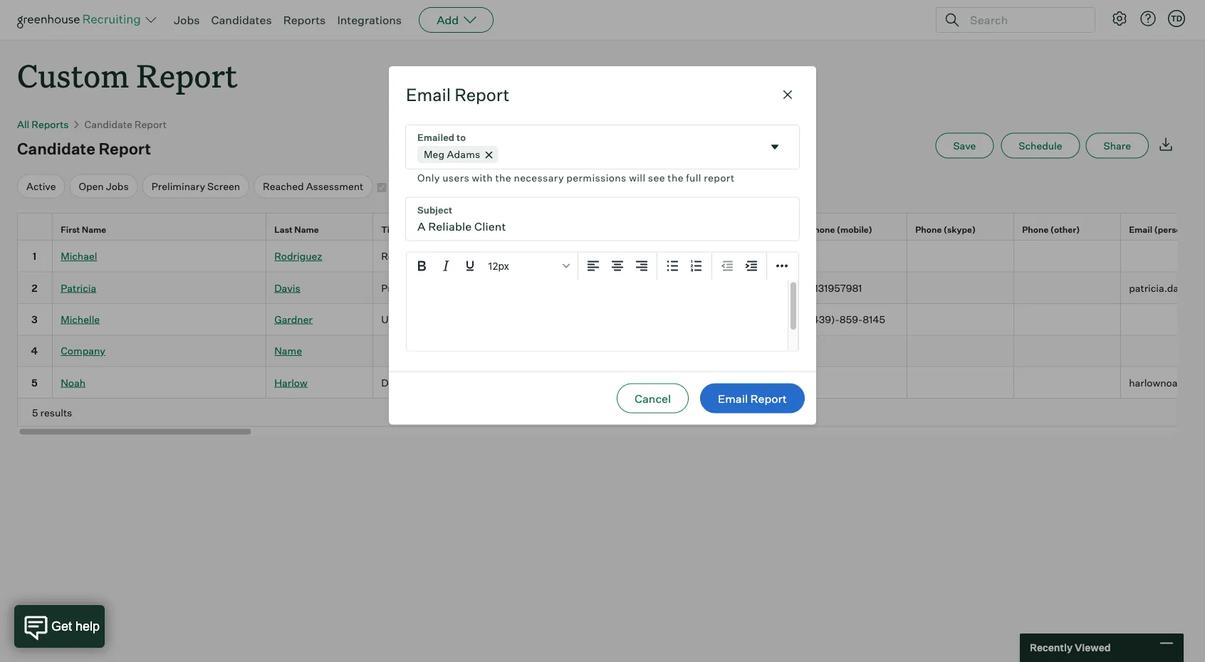 Task type: describe. For each thing, give the bounding box(es) containing it.
greenhouse recruiting image
[[17, 11, 145, 29]]

first
[[61, 224, 80, 234]]

phone for phone (other)
[[1023, 224, 1049, 234]]

phone for phone (mobile)
[[809, 224, 835, 234]]

1 vertical spatial manager
[[459, 376, 501, 389]]

full
[[686, 172, 702, 184]]

patricia
[[61, 281, 96, 294]]

1
[[32, 250, 37, 262]]

2 555- from the left
[[618, 376, 640, 389]]

add button
[[419, 7, 494, 33]]

see
[[648, 172, 666, 184]]

all reports link
[[17, 118, 69, 131]]

product manager
[[381, 281, 462, 294]]

title
[[381, 224, 401, 234]]

design program manager
[[381, 376, 501, 389]]

all reports
[[17, 118, 69, 131]]

michael link
[[61, 250, 97, 262]]

users
[[443, 172, 470, 184]]

row containing 1
[[17, 241, 1206, 272]]

0 vertical spatial candidate
[[84, 118, 132, 131]]

necessary
[[514, 172, 564, 184]]

assessment
[[306, 180, 364, 193]]

td button
[[1166, 7, 1189, 30]]

reports link
[[283, 13, 326, 27]]

row containing 4
[[17, 336, 1206, 367]]

designer
[[394, 313, 436, 325]]

(439)-
[[809, 313, 840, 325]]

engineer
[[427, 250, 469, 262]]

row containing first name
[[17, 213, 1206, 244]]

ui designer
[[381, 313, 436, 325]]

5 results
[[32, 406, 72, 419]]

0 vertical spatial candidate report
[[84, 118, 167, 131]]

td button
[[1169, 10, 1186, 27]]

integrations link
[[337, 13, 402, 27]]

active
[[26, 180, 56, 193]]

3
[[31, 313, 38, 325]]

with
[[472, 172, 493, 184]]

only
[[418, 172, 440, 184]]

patricia link
[[61, 281, 96, 294]]

3 cell
[[17, 304, 53, 336]]

adams
[[447, 148, 481, 161]]

design
[[381, 376, 414, 389]]

last name
[[275, 224, 319, 234]]

email report button
[[701, 384, 805, 414]]

name up harlow
[[275, 345, 302, 357]]

5 for 5 results
[[32, 406, 38, 419]]

1 555- from the left
[[595, 376, 618, 389]]

phone (skype)
[[916, 224, 976, 234]]

harlow
[[275, 376, 308, 389]]

555-555-5555
[[595, 376, 665, 389]]

0 vertical spatial email
[[406, 84, 451, 105]]

12px button
[[482, 254, 575, 278]]

0 horizontal spatial company
[[61, 345, 105, 357]]

meg adams
[[424, 148, 481, 161]]

ui
[[381, 313, 392, 325]]

3 toolbar from the left
[[713, 253, 768, 280]]

row containing 2
[[17, 272, 1206, 304]]

add
[[437, 13, 459, 27]]

Search text field
[[967, 10, 1082, 30]]

company link
[[61, 345, 105, 357]]

share
[[1104, 139, 1132, 152]]

michelle
[[61, 313, 100, 325]]

first name
[[61, 224, 106, 234]]

jobs link
[[174, 13, 200, 27]]

3131957981
[[809, 281, 863, 294]]

(skype)
[[944, 224, 976, 234]]

0 vertical spatial manager
[[421, 281, 462, 294]]

8145
[[863, 313, 886, 325]]

0 vertical spatial email report
[[406, 84, 510, 105]]

research engineer
[[381, 250, 469, 262]]

1 the from the left
[[496, 172, 512, 184]]

custom report
[[17, 54, 238, 96]]

row group containing 1
[[17, 241, 1206, 399]]

open jobs
[[79, 180, 129, 193]]

report
[[704, 172, 735, 184]]

custom
[[17, 54, 129, 96]]

cancel
[[635, 392, 671, 406]]

phone for phone (skype)
[[916, 224, 942, 234]]

all
[[17, 118, 29, 131]]

reached assessment
[[263, 180, 364, 193]]

(other)
[[1051, 224, 1081, 234]]



Task type: locate. For each thing, give the bounding box(es) containing it.
phone left (mobile)
[[809, 224, 835, 234]]

3 row from the top
[[17, 272, 1206, 304]]

name for first name
[[82, 224, 106, 234]]

0 horizontal spatial jobs
[[106, 180, 129, 193]]

0 horizontal spatial email
[[406, 84, 451, 105]]

5555
[[640, 376, 665, 389]]

preliminary screen
[[152, 180, 240, 193]]

5 cell
[[17, 367, 53, 399]]

1 horizontal spatial jobs
[[174, 13, 200, 27]]

harlownoah05@
[[1130, 376, 1206, 389]]

name for last name
[[295, 224, 319, 234]]

jobs right open
[[106, 180, 129, 193]]

1 vertical spatial reports
[[32, 118, 69, 131]]

0 vertical spatial jobs
[[174, 13, 200, 27]]

report inside button
[[751, 392, 787, 406]]

table containing 1
[[17, 213, 1206, 427]]

1 vertical spatial candidate report
[[17, 139, 151, 158]]

schedule button
[[1001, 133, 1081, 159]]

gardner
[[275, 313, 313, 325]]

reached
[[263, 180, 304, 193]]

noah
[[61, 376, 86, 389]]

only users with the necessary permissions will see the full report
[[418, 172, 735, 184]]

(mobile)
[[837, 224, 873, 234]]

phone (mobile)
[[809, 224, 873, 234]]

reports right candidates 'link'
[[283, 13, 326, 27]]

1 vertical spatial email
[[1130, 224, 1153, 234]]

schedule
[[1019, 139, 1063, 152]]

the right the with
[[496, 172, 512, 184]]

save button
[[936, 133, 994, 159]]

6 row from the top
[[17, 367, 1206, 399]]

None text field
[[406, 198, 800, 240]]

5 down 4 cell
[[31, 376, 38, 389]]

2 phone from the left
[[916, 224, 942, 234]]

candidate
[[84, 118, 132, 131], [17, 139, 95, 158]]

program
[[416, 376, 457, 389]]

rodriguez link
[[275, 250, 323, 262]]

4 cell
[[17, 336, 53, 367]]

integrations
[[337, 13, 402, 27]]

(personal)
[[1155, 224, 1198, 234]]

research
[[381, 250, 425, 262]]

12px group
[[407, 253, 799, 280]]

555- left 5555
[[595, 376, 618, 389]]

email
[[406, 84, 451, 105], [1130, 224, 1153, 234], [718, 392, 748, 406]]

screen
[[207, 180, 240, 193]]

td
[[1171, 14, 1183, 23]]

None checkbox
[[377, 183, 386, 193]]

company
[[488, 224, 528, 234], [61, 345, 105, 357]]

4 row from the top
[[17, 304, 1206, 336]]

candidate down the "all reports"
[[17, 139, 95, 158]]

phone left "(other)"
[[1023, 224, 1049, 234]]

jobs
[[174, 13, 200, 27], [106, 180, 129, 193]]

12px toolbar
[[407, 253, 579, 280]]

phone
[[809, 224, 835, 234], [916, 224, 942, 234], [1023, 224, 1049, 234]]

close modal icon image
[[780, 86, 797, 103]]

save
[[954, 139, 977, 152]]

row containing 3
[[17, 304, 1206, 336]]

manager right program
[[459, 376, 501, 389]]

1 horizontal spatial phone
[[916, 224, 942, 234]]

5 inside cell
[[31, 376, 38, 389]]

harlow link
[[275, 376, 308, 389]]

name right the 'first'
[[82, 224, 106, 234]]

(439)-859-8145
[[809, 313, 886, 325]]

row
[[17, 213, 1206, 244], [17, 241, 1206, 272], [17, 272, 1206, 304], [17, 304, 1206, 336], [17, 336, 1206, 367], [17, 367, 1206, 399]]

5 row from the top
[[17, 336, 1206, 367]]

permissions
[[567, 172, 627, 184]]

1 row from the top
[[17, 213, 1206, 244]]

1 cell
[[17, 241, 53, 272]]

5
[[31, 376, 38, 389], [32, 406, 38, 419]]

preliminary
[[152, 180, 205, 193]]

will
[[629, 172, 646, 184]]

candidate report up open
[[17, 139, 151, 158]]

none field containing meg adams
[[406, 125, 800, 186]]

email (personal)
[[1130, 224, 1198, 234]]

company up amazon
[[488, 224, 528, 234]]

reports
[[283, 13, 326, 27], [32, 118, 69, 131]]

0 horizontal spatial reports
[[32, 118, 69, 131]]

table
[[17, 213, 1206, 427]]

5 for 5
[[31, 376, 38, 389]]

2 the from the left
[[668, 172, 684, 184]]

row group
[[17, 241, 1206, 399]]

recently
[[1030, 642, 1073, 655]]

0 vertical spatial 5
[[31, 376, 38, 389]]

2 row from the top
[[17, 241, 1206, 272]]

0 vertical spatial reports
[[283, 13, 326, 27]]

rodriguez
[[275, 250, 323, 262]]

noah link
[[61, 376, 86, 389]]

the left full
[[668, 172, 684, 184]]

configure image
[[1112, 10, 1129, 27]]

patricia.davis@m
[[1130, 281, 1206, 294]]

candidate report link
[[84, 118, 167, 131]]

2 horizontal spatial email
[[1130, 224, 1153, 234]]

2 cell
[[17, 272, 53, 304]]

candidate report down custom report
[[84, 118, 167, 131]]

share button
[[1086, 133, 1149, 159]]

1 vertical spatial email report
[[718, 392, 787, 406]]

cancel button
[[617, 384, 689, 414]]

manager
[[421, 281, 462, 294], [459, 376, 501, 389]]

michael
[[61, 250, 97, 262]]

1 horizontal spatial reports
[[283, 13, 326, 27]]

jobs left candidates 'link'
[[174, 13, 200, 27]]

1 horizontal spatial company
[[488, 224, 528, 234]]

meg
[[424, 148, 445, 161]]

1 vertical spatial 5
[[32, 406, 38, 419]]

0 vertical spatial company
[[488, 224, 528, 234]]

5 left results on the bottom left
[[32, 406, 38, 419]]

2 toolbar from the left
[[658, 253, 713, 280]]

reports right all
[[32, 118, 69, 131]]

manager down the engineer
[[421, 281, 462, 294]]

candidate down custom report
[[84, 118, 132, 131]]

cell
[[587, 241, 694, 272], [694, 241, 801, 272], [801, 241, 908, 272], [908, 241, 1015, 272], [1015, 241, 1122, 272], [1122, 241, 1206, 272], [480, 272, 587, 304], [587, 272, 694, 304], [694, 272, 801, 304], [908, 272, 1015, 304], [1015, 272, 1122, 304], [480, 304, 587, 336], [587, 304, 694, 336], [694, 304, 801, 336], [908, 304, 1015, 336], [1015, 304, 1122, 336], [1122, 304, 1206, 336], [373, 336, 480, 367], [480, 336, 587, 367], [587, 336, 694, 367], [694, 336, 801, 367], [801, 336, 908, 367], [908, 336, 1015, 367], [1015, 336, 1122, 367], [1122, 336, 1206, 367], [480, 367, 587, 399], [694, 367, 801, 399], [801, 367, 908, 399], [908, 367, 1015, 399], [1015, 367, 1122, 399]]

0 horizontal spatial the
[[496, 172, 512, 184]]

3 phone from the left
[[1023, 224, 1049, 234]]

recently viewed
[[1030, 642, 1111, 655]]

name link
[[275, 345, 302, 357]]

toggle flyout image
[[768, 140, 782, 154]]

phone left (skype)
[[916, 224, 942, 234]]

email report
[[406, 84, 510, 105], [718, 392, 787, 406]]

results
[[40, 406, 72, 419]]

company down michelle in the left top of the page
[[61, 345, 105, 357]]

davis link
[[275, 281, 301, 294]]

save and schedule this report to revisit it! element
[[936, 133, 1001, 159]]

the
[[496, 172, 512, 184], [668, 172, 684, 184]]

email inside row
[[1130, 224, 1153, 234]]

1 toolbar from the left
[[579, 253, 658, 280]]

davis
[[275, 281, 301, 294]]

2
[[32, 281, 37, 294]]

1 vertical spatial jobs
[[106, 180, 129, 193]]

1 horizontal spatial email
[[718, 392, 748, 406]]

555- up "cancel"
[[618, 376, 640, 389]]

toolbar
[[579, 253, 658, 280], [658, 253, 713, 280], [713, 253, 768, 280]]

viewed
[[1075, 642, 1111, 655]]

amazon
[[488, 250, 527, 262]]

2 horizontal spatial phone
[[1023, 224, 1049, 234]]

gardner link
[[275, 313, 313, 325]]

0 horizontal spatial phone
[[809, 224, 835, 234]]

row containing 5
[[17, 367, 1206, 399]]

candidates
[[211, 13, 272, 27]]

12px
[[488, 260, 509, 272]]

0 horizontal spatial email report
[[406, 84, 510, 105]]

1 horizontal spatial the
[[668, 172, 684, 184]]

1 vertical spatial candidate
[[17, 139, 95, 158]]

859-
[[840, 313, 863, 325]]

1 vertical spatial company
[[61, 345, 105, 357]]

name
[[82, 224, 106, 234], [295, 224, 319, 234], [275, 345, 302, 357]]

name right last
[[295, 224, 319, 234]]

2 vertical spatial email
[[718, 392, 748, 406]]

email inside "email report" button
[[718, 392, 748, 406]]

1 phone from the left
[[809, 224, 835, 234]]

michelle link
[[61, 313, 100, 325]]

candidates link
[[211, 13, 272, 27]]

download image
[[1158, 136, 1175, 153]]

1 horizontal spatial email report
[[718, 392, 787, 406]]

email report inside button
[[718, 392, 787, 406]]

None field
[[406, 125, 800, 186]]

open
[[79, 180, 104, 193]]



Task type: vqa. For each thing, say whether or not it's contained in the screenshot.
rodriguez
yes



